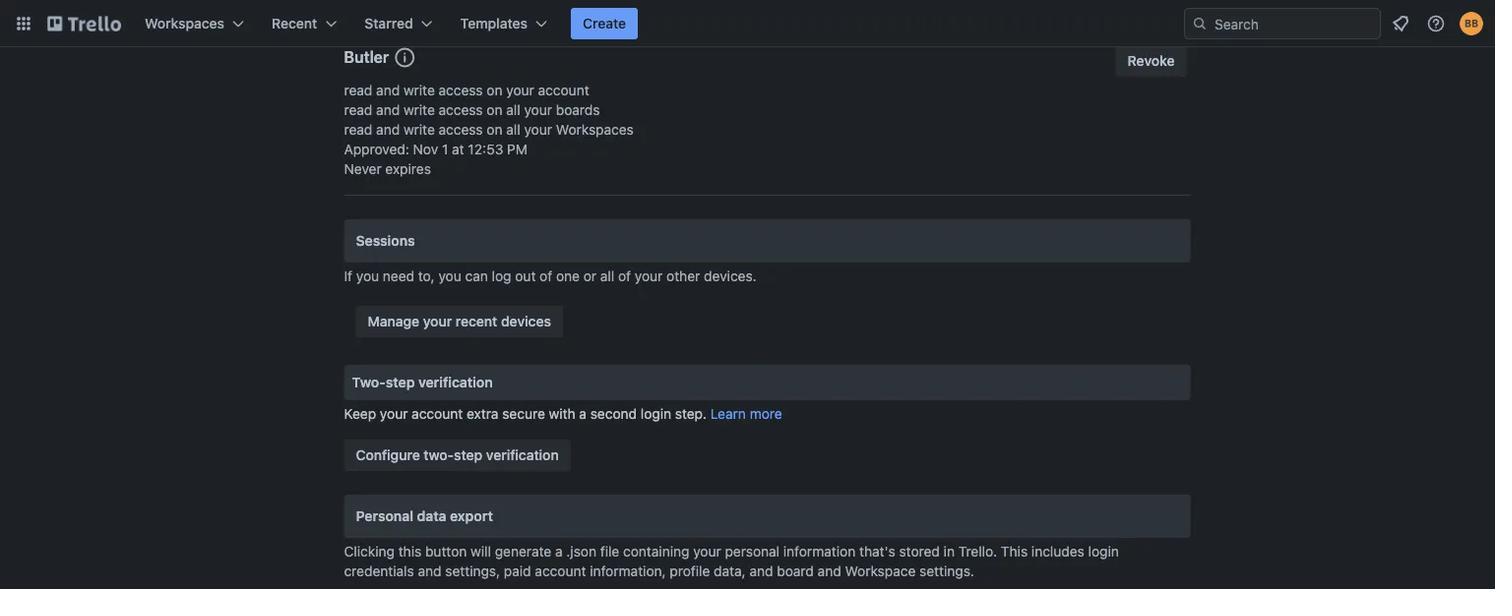 Task type: locate. For each thing, give the bounding box(es) containing it.
2 of from the left
[[618, 268, 631, 285]]

1 vertical spatial workspaces
[[556, 122, 634, 138]]

account down '.json'
[[535, 564, 586, 580]]

templates
[[460, 15, 528, 32]]

of
[[540, 268, 553, 285], [618, 268, 631, 285]]

information
[[784, 544, 856, 560]]

recent
[[456, 314, 498, 330]]

account up boards on the top of the page
[[538, 82, 589, 98]]

1 horizontal spatial you
[[439, 268, 462, 285]]

0 vertical spatial login
[[641, 406, 672, 422]]

devices.
[[704, 268, 757, 285]]

keep your account extra secure with a second login step. learn more
[[344, 406, 782, 422]]

export
[[450, 509, 493, 525]]

you
[[356, 268, 379, 285], [439, 268, 462, 285]]

2 vertical spatial on
[[487, 122, 503, 138]]

0 horizontal spatial step
[[386, 375, 415, 391]]

1 of from the left
[[540, 268, 553, 285]]

workspaces
[[145, 15, 225, 32], [556, 122, 634, 138]]

Search field
[[1208, 9, 1380, 38]]

boards
[[556, 102, 600, 118]]

account inside clicking this button will generate a .json file containing your personal information that's stored in trello. this includes login credentials and settings, paid account information, profile data, and board and workspace settings.
[[535, 564, 586, 580]]

in
[[944, 544, 955, 560]]

manage
[[368, 314, 420, 330]]

1 vertical spatial access
[[439, 102, 483, 118]]

step
[[386, 375, 415, 391], [454, 447, 483, 464]]

0 vertical spatial step
[[386, 375, 415, 391]]

None button
[[1116, 45, 1187, 77]]

2 access from the top
[[439, 102, 483, 118]]

1 horizontal spatial a
[[579, 406, 587, 422]]

1 horizontal spatial login
[[1089, 544, 1119, 560]]

2 vertical spatial access
[[439, 122, 483, 138]]

log
[[492, 268, 512, 285]]

account
[[538, 82, 589, 98], [412, 406, 463, 422], [535, 564, 586, 580]]

0 vertical spatial workspaces
[[145, 15, 225, 32]]

0 vertical spatial verification
[[418, 375, 493, 391]]

read
[[344, 82, 373, 98], [344, 102, 373, 118], [344, 122, 373, 138]]

step down extra
[[454, 447, 483, 464]]

1 vertical spatial login
[[1089, 544, 1119, 560]]

manage your recent devices
[[368, 314, 551, 330]]

1 vertical spatial read
[[344, 102, 373, 118]]

that's
[[860, 544, 896, 560]]

open information menu image
[[1427, 14, 1446, 33]]

this
[[398, 544, 422, 560]]

your inside clicking this button will generate a .json file containing your personal information that's stored in trello. this includes login credentials and settings, paid account information, profile data, and board and workspace settings.
[[693, 544, 721, 560]]

2 you from the left
[[439, 268, 462, 285]]

1 vertical spatial verification
[[486, 447, 559, 464]]

1
[[442, 141, 448, 158]]

verification
[[418, 375, 493, 391], [486, 447, 559, 464]]

verification up extra
[[418, 375, 493, 391]]

1 horizontal spatial of
[[618, 268, 631, 285]]

of right out
[[540, 268, 553, 285]]

0 horizontal spatial a
[[555, 544, 563, 560]]

you right the if
[[356, 268, 379, 285]]

second
[[591, 406, 637, 422]]

other
[[667, 268, 700, 285]]

1 vertical spatial write
[[404, 102, 435, 118]]

create
[[583, 15, 626, 32]]

of right or
[[618, 268, 631, 285]]

create button
[[571, 8, 638, 39]]

2 read from the top
[[344, 102, 373, 118]]

clicking this button will generate a .json file containing your personal information that's stored in trello. this includes login credentials and settings, paid account information, profile data, and board and workspace settings.
[[344, 544, 1119, 580]]

2 vertical spatial all
[[600, 268, 615, 285]]

will
[[471, 544, 491, 560]]

2 vertical spatial account
[[535, 564, 586, 580]]

0 horizontal spatial you
[[356, 268, 379, 285]]

0 vertical spatial access
[[439, 82, 483, 98]]

back to home image
[[47, 8, 121, 39]]

1 vertical spatial step
[[454, 447, 483, 464]]

0 vertical spatial write
[[404, 82, 435, 98]]

.json
[[567, 544, 597, 560]]

1 horizontal spatial workspaces
[[556, 122, 634, 138]]

a right with
[[579, 406, 587, 422]]

approved:
[[344, 141, 409, 158]]

1 access from the top
[[439, 82, 483, 98]]

can
[[465, 268, 488, 285]]

1 write from the top
[[404, 82, 435, 98]]

information,
[[590, 564, 666, 580]]

0 vertical spatial on
[[487, 82, 503, 98]]

your inside "link"
[[423, 314, 452, 330]]

data
[[417, 509, 447, 525]]

keep
[[344, 406, 376, 422]]

all
[[506, 102, 521, 118], [506, 122, 521, 138], [600, 268, 615, 285]]

your
[[506, 82, 534, 98], [524, 102, 552, 118], [524, 122, 552, 138], [635, 268, 663, 285], [423, 314, 452, 330], [380, 406, 408, 422], [693, 544, 721, 560]]

step down manage
[[386, 375, 415, 391]]

access
[[439, 82, 483, 98], [439, 102, 483, 118], [439, 122, 483, 138]]

0 vertical spatial account
[[538, 82, 589, 98]]

and
[[376, 82, 400, 98], [376, 102, 400, 118], [376, 122, 400, 138], [418, 564, 442, 580], [750, 564, 773, 580], [818, 564, 842, 580]]

0 horizontal spatial workspaces
[[145, 15, 225, 32]]

butler
[[344, 48, 389, 66]]

1 vertical spatial on
[[487, 102, 503, 118]]

paid
[[504, 564, 531, 580]]

a inside clicking this button will generate a .json file containing your personal information that's stored in trello. this includes login credentials and settings, paid account information, profile data, and board and workspace settings.
[[555, 544, 563, 560]]

if
[[344, 268, 352, 285]]

board
[[777, 564, 814, 580]]

write
[[404, 82, 435, 98], [404, 102, 435, 118], [404, 122, 435, 138]]

account inside read and write access on your account read and write access on all your boards read and write access on all your workspaces approved: nov 1 at 12:53 pm never expires
[[538, 82, 589, 98]]

workspace
[[845, 564, 916, 580]]

login
[[641, 406, 672, 422], [1089, 544, 1119, 560]]

you right to,
[[439, 268, 462, 285]]

out
[[515, 268, 536, 285]]

stored
[[899, 544, 940, 560]]

learn more link
[[711, 406, 782, 422]]

a
[[579, 406, 587, 422], [555, 544, 563, 560]]

login right the includes
[[1089, 544, 1119, 560]]

0 vertical spatial read
[[344, 82, 373, 98]]

1 on from the top
[[487, 82, 503, 98]]

1 vertical spatial a
[[555, 544, 563, 560]]

verification down secure
[[486, 447, 559, 464]]

2 vertical spatial write
[[404, 122, 435, 138]]

account down two-step verification
[[412, 406, 463, 422]]

recent
[[272, 15, 317, 32]]

1 you from the left
[[356, 268, 379, 285]]

1 vertical spatial account
[[412, 406, 463, 422]]

login left the step.
[[641, 406, 672, 422]]

0 horizontal spatial of
[[540, 268, 553, 285]]

read and write access on your account read and write access on all your boards read and write access on all your workspaces approved: nov 1 at 12:53 pm never expires
[[344, 82, 634, 177]]

1 read from the top
[[344, 82, 373, 98]]

includes
[[1032, 544, 1085, 560]]

workspaces button
[[133, 8, 256, 39]]

more
[[750, 406, 782, 422]]

pm
[[507, 141, 528, 158]]

2 vertical spatial read
[[344, 122, 373, 138]]

trello.
[[959, 544, 997, 560]]

personal
[[725, 544, 780, 560]]

a left '.json'
[[555, 544, 563, 560]]

on
[[487, 82, 503, 98], [487, 102, 503, 118], [487, 122, 503, 138]]



Task type: describe. For each thing, give the bounding box(es) containing it.
this
[[1001, 544, 1028, 560]]

primary element
[[0, 0, 1496, 47]]

settings.
[[920, 564, 975, 580]]

learn
[[711, 406, 746, 422]]

templates button
[[449, 8, 559, 39]]

profile
[[670, 564, 710, 580]]

two-
[[352, 375, 386, 391]]

settings,
[[445, 564, 500, 580]]

3 write from the top
[[404, 122, 435, 138]]

3 access from the top
[[439, 122, 483, 138]]

never
[[344, 161, 382, 177]]

if you need to, you can log out of one or all of your other devices.
[[344, 268, 757, 285]]

devices
[[501, 314, 551, 330]]

1 horizontal spatial step
[[454, 447, 483, 464]]

starred button
[[353, 8, 445, 39]]

two-
[[424, 447, 454, 464]]

file
[[600, 544, 620, 560]]

button
[[425, 544, 467, 560]]

recent button
[[260, 8, 349, 39]]

to,
[[418, 268, 435, 285]]

manage your recent devices link
[[356, 306, 563, 338]]

clicking
[[344, 544, 395, 560]]

0 vertical spatial a
[[579, 406, 587, 422]]

containing
[[623, 544, 690, 560]]

secure
[[502, 406, 545, 422]]

workspaces inside read and write access on your account read and write access on all your boards read and write access on all your workspaces approved: nov 1 at 12:53 pm never expires
[[556, 122, 634, 138]]

one
[[556, 268, 580, 285]]

3 on from the top
[[487, 122, 503, 138]]

login inside clicking this button will generate a .json file containing your personal information that's stored in trello. this includes login credentials and settings, paid account information, profile data, and board and workspace settings.
[[1089, 544, 1119, 560]]

step.
[[675, 406, 707, 422]]

generate
[[495, 544, 552, 560]]

0 horizontal spatial login
[[641, 406, 672, 422]]

data,
[[714, 564, 746, 580]]

search image
[[1192, 16, 1208, 32]]

workspaces inside popup button
[[145, 15, 225, 32]]

2 write from the top
[[404, 102, 435, 118]]

nov
[[413, 141, 438, 158]]

12:53
[[468, 141, 504, 158]]

two-step verification
[[352, 375, 493, 391]]

at
[[452, 141, 464, 158]]

3 read from the top
[[344, 122, 373, 138]]

configure two-step verification link
[[344, 440, 571, 472]]

starred
[[365, 15, 413, 32]]

personal
[[356, 509, 414, 525]]

configure two-step verification
[[356, 447, 559, 464]]

expires
[[385, 161, 431, 177]]

0 vertical spatial all
[[506, 102, 521, 118]]

with
[[549, 406, 576, 422]]

personal data export
[[356, 509, 493, 525]]

2 on from the top
[[487, 102, 503, 118]]

bob builder (bobbuilder40) image
[[1460, 12, 1484, 35]]

0 notifications image
[[1389, 12, 1413, 35]]

credentials
[[344, 564, 414, 580]]

sessions
[[356, 233, 415, 249]]

or
[[584, 268, 597, 285]]

1 vertical spatial all
[[506, 122, 521, 138]]

need
[[383, 268, 415, 285]]

configure
[[356, 447, 420, 464]]

extra
[[467, 406, 499, 422]]



Task type: vqa. For each thing, say whether or not it's contained in the screenshot.
Christina Overa (christinaovera) image
no



